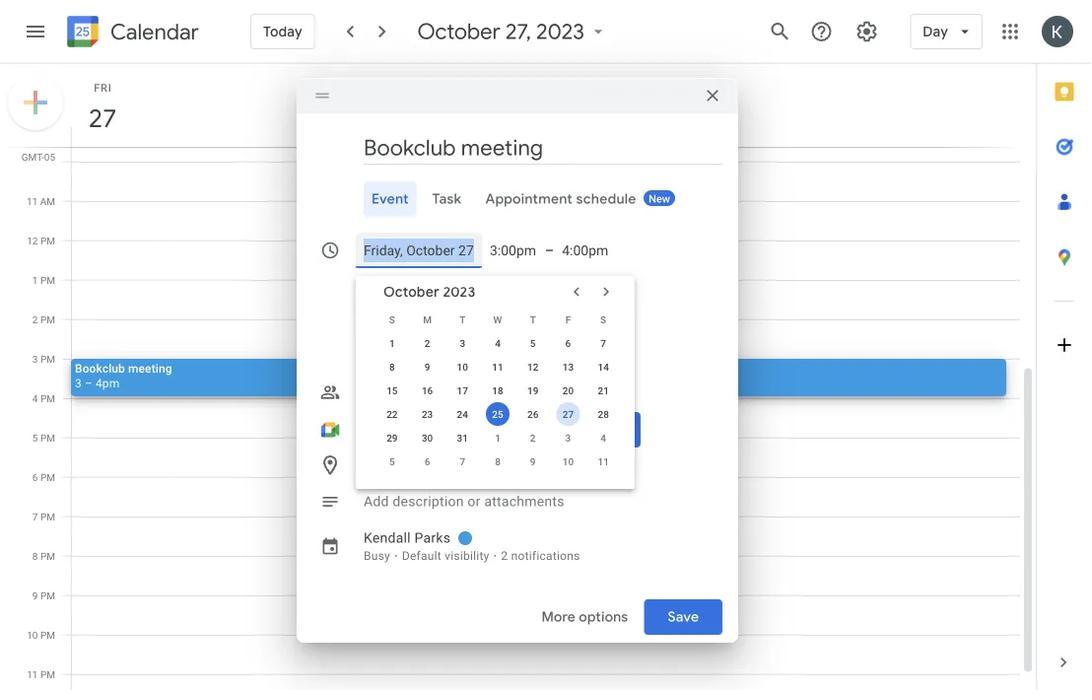 Task type: locate. For each thing, give the bounding box(es) containing it.
27 down fri
[[87, 102, 115, 135]]

0 horizontal spatial 2023
[[443, 283, 476, 301]]

10 for november 10 element
[[563, 456, 574, 468]]

pm down 5 pm
[[40, 471, 55, 483]]

2 pm
[[32, 314, 55, 325]]

1 add from the top
[[364, 384, 389, 400]]

2023 left zone
[[443, 283, 476, 301]]

0 horizontal spatial 5
[[32, 432, 38, 444]]

all
[[391, 278, 406, 294]]

12 for 12
[[528, 361, 539, 373]]

2 vertical spatial 6
[[32, 471, 38, 483]]

20
[[563, 385, 574, 397]]

30
[[422, 432, 433, 444]]

pm up 8 pm
[[40, 511, 55, 523]]

15 element
[[381, 379, 404, 402]]

29 element
[[381, 426, 404, 450]]

11 up 18
[[492, 361, 504, 373]]

9
[[425, 361, 430, 373], [530, 456, 536, 468], [32, 590, 38, 602]]

1 inside 27 grid
[[32, 274, 38, 286]]

3 down bookclub
[[75, 376, 82, 390]]

9 pm from the top
[[40, 550, 55, 562]]

6 pm
[[32, 471, 55, 483]]

1 vertical spatial 4
[[32, 393, 38, 404]]

– down bookclub
[[85, 376, 93, 390]]

10 pm
[[27, 629, 55, 641]]

task
[[433, 190, 462, 208]]

settings menu image
[[855, 20, 879, 43]]

0 vertical spatial 12
[[27, 235, 38, 247]]

26 element
[[521, 402, 545, 426]]

2 vertical spatial 7
[[32, 511, 38, 523]]

t down time
[[460, 314, 466, 325]]

8 for 8 pm
[[32, 550, 38, 562]]

tab list
[[1038, 64, 1092, 635], [313, 181, 723, 217]]

zone
[[482, 278, 511, 294]]

2 vertical spatial 1
[[495, 432, 501, 444]]

1 row from the top
[[375, 308, 621, 331]]

gmt-
[[21, 151, 44, 163]]

add for add description or attachments
[[364, 494, 389, 510]]

november 5 element
[[381, 450, 404, 473]]

am up 12 pm
[[40, 195, 55, 207]]

9 inside 27 grid
[[32, 590, 38, 602]]

1 horizontal spatial 9
[[425, 361, 430, 373]]

6 row from the top
[[375, 426, 621, 450]]

add for add
[[364, 457, 393, 473]]

1 horizontal spatial t
[[530, 314, 536, 325]]

4 up 5 pm
[[32, 393, 38, 404]]

f
[[566, 314, 571, 325]]

default
[[402, 549, 442, 563]]

2023 right 27,
[[537, 18, 585, 45]]

2 horizontal spatial 1
[[495, 432, 501, 444]]

1 horizontal spatial s
[[601, 314, 607, 325]]

10
[[27, 156, 38, 168], [457, 361, 468, 373], [563, 456, 574, 468], [27, 629, 38, 641]]

0 horizontal spatial 8
[[32, 550, 38, 562]]

0 horizontal spatial –
[[85, 376, 93, 390]]

7 for 7 pm
[[32, 511, 38, 523]]

0 horizontal spatial t
[[460, 314, 466, 325]]

1 pm from the top
[[40, 235, 55, 247]]

1 left a at the bottom left of the page
[[390, 337, 395, 349]]

22
[[387, 408, 398, 420]]

9 down 'november 2' element
[[530, 456, 536, 468]]

– left 'end time' text box
[[545, 242, 554, 259]]

1 vertical spatial 5
[[32, 432, 38, 444]]

0 horizontal spatial 7
[[32, 511, 38, 523]]

12 pm
[[27, 235, 55, 247]]

0 vertical spatial 5
[[530, 337, 536, 349]]

4 down 28 element
[[601, 432, 607, 444]]

row
[[375, 308, 621, 331], [375, 331, 621, 355], [375, 355, 621, 379], [375, 379, 621, 402], [375, 402, 621, 426], [375, 426, 621, 450], [375, 450, 621, 473]]

0 vertical spatial 1
[[32, 274, 38, 286]]

5 down 29 element
[[390, 456, 395, 468]]

4pm
[[96, 376, 120, 390]]

8
[[390, 361, 395, 373], [495, 456, 501, 468], [32, 550, 38, 562]]

8 pm from the top
[[40, 511, 55, 523]]

add down 29 at the left bottom
[[364, 457, 393, 473]]

17
[[457, 385, 468, 397]]

1
[[32, 274, 38, 286], [390, 337, 395, 349], [495, 432, 501, 444]]

2 vertical spatial 8
[[32, 550, 38, 562]]

15
[[387, 385, 398, 397]]

1 horizontal spatial 7
[[460, 456, 466, 468]]

0 horizontal spatial tab list
[[313, 181, 723, 217]]

0 horizontal spatial s
[[389, 314, 395, 325]]

1 t from the left
[[460, 314, 466, 325]]

0 vertical spatial –
[[545, 242, 554, 259]]

1 horizontal spatial 4
[[495, 337, 501, 349]]

8 down november 1 element
[[495, 456, 501, 468]]

– inside the bookclub meeting 3 – 4pm
[[85, 376, 93, 390]]

7 row from the top
[[375, 450, 621, 473]]

3 add from the top
[[364, 494, 389, 510]]

4 row from the top
[[375, 379, 621, 402]]

pm down '2 pm'
[[40, 353, 55, 365]]

–
[[545, 242, 554, 259], [85, 376, 93, 390]]

am up 11 am
[[40, 156, 55, 168]]

2 pm from the top
[[40, 274, 55, 286]]

pm for 10 pm
[[40, 629, 55, 641]]

6 down 5 pm
[[32, 471, 38, 483]]

4 for november 4 element
[[601, 432, 607, 444]]

14
[[598, 361, 609, 373]]

0 vertical spatial 8
[[390, 361, 395, 373]]

11 for november 11 element
[[598, 456, 609, 468]]

t
[[460, 314, 466, 325], [530, 314, 536, 325]]

2 horizontal spatial 7
[[601, 337, 607, 349]]

2 notifications
[[501, 549, 581, 563]]

5 up 12 element
[[530, 337, 536, 349]]

add for add guests
[[364, 384, 389, 400]]

21
[[598, 385, 609, 397]]

2 right visibility on the bottom left of the page
[[501, 549, 508, 563]]

november 10 element
[[557, 450, 580, 473]]

1 vertical spatial am
[[40, 195, 55, 207]]

pm for 6 pm
[[40, 471, 55, 483]]

pm for 8 pm
[[40, 550, 55, 562]]

4 inside 27 grid
[[32, 393, 38, 404]]

notifications
[[512, 549, 581, 563]]

2 vertical spatial add
[[364, 494, 389, 510]]

pm down '1 pm'
[[40, 314, 55, 325]]

27
[[87, 102, 115, 135], [563, 408, 574, 420]]

4 pm from the top
[[40, 353, 55, 365]]

find
[[364, 348, 392, 366]]

12 inside 27 grid
[[27, 235, 38, 247]]

pm
[[40, 235, 55, 247], [40, 274, 55, 286], [40, 314, 55, 325], [40, 353, 55, 365], [40, 393, 55, 404], [40, 432, 55, 444], [40, 471, 55, 483], [40, 511, 55, 523], [40, 550, 55, 562], [40, 590, 55, 602], [40, 629, 55, 641], [40, 669, 55, 681]]

add
[[364, 384, 389, 400], [364, 457, 393, 473], [364, 494, 389, 510]]

november 2 element
[[521, 426, 545, 450]]

pm for 7 pm
[[40, 511, 55, 523]]

3 pm
[[32, 353, 55, 365]]

1 horizontal spatial 5
[[390, 456, 395, 468]]

7
[[601, 337, 607, 349], [460, 456, 466, 468], [32, 511, 38, 523]]

5 down "4 pm"
[[32, 432, 38, 444]]

october
[[418, 18, 501, 45], [384, 283, 440, 301]]

2 horizontal spatial 5
[[530, 337, 536, 349]]

am
[[40, 156, 55, 168], [40, 195, 55, 207]]

4
[[495, 337, 501, 349], [32, 393, 38, 404], [601, 432, 607, 444]]

3 pm from the top
[[40, 314, 55, 325]]

description
[[393, 494, 464, 510]]

12 for 12 pm
[[27, 235, 38, 247]]

1 vertical spatial 2023
[[443, 283, 476, 301]]

2 vertical spatial 5
[[390, 456, 395, 468]]

row containing 1
[[375, 331, 621, 355]]

october up m
[[384, 283, 440, 301]]

add up 22
[[364, 384, 389, 400]]

2 vertical spatial 9
[[32, 590, 38, 602]]

19 element
[[521, 379, 545, 402]]

10 up 11 pm
[[27, 629, 38, 641]]

29
[[387, 432, 398, 444]]

2 vertical spatial 4
[[601, 432, 607, 444]]

9 up 16 element
[[425, 361, 430, 373]]

23
[[422, 408, 433, 420]]

1 vertical spatial 7
[[460, 456, 466, 468]]

today
[[263, 23, 303, 40]]

5
[[530, 337, 536, 349], [32, 432, 38, 444], [390, 456, 395, 468]]

7 up 14 element
[[601, 337, 607, 349]]

kendall
[[364, 530, 411, 546]]

8 down 7 pm
[[32, 550, 38, 562]]

11 pm from the top
[[40, 629, 55, 641]]

20 element
[[557, 379, 580, 402]]

3
[[460, 337, 466, 349], [32, 353, 38, 365], [75, 376, 82, 390], [566, 432, 571, 444]]

0 vertical spatial 4
[[495, 337, 501, 349]]

add inside dropdown button
[[364, 384, 389, 400]]

0 horizontal spatial 6
[[32, 471, 38, 483]]

6 down f
[[566, 337, 571, 349]]

add inside dropdown button
[[364, 457, 393, 473]]

12 up 19
[[528, 361, 539, 373]]

add button
[[356, 448, 723, 483]]

add up kendall
[[364, 494, 389, 510]]

12 inside october 2023 grid
[[528, 361, 539, 373]]

2 horizontal spatial 4
[[601, 432, 607, 444]]

4 up '11' element
[[495, 337, 501, 349]]

row group
[[375, 331, 621, 473]]

9 up the 10 pm
[[32, 590, 38, 602]]

27 down 20
[[563, 408, 574, 420]]

s right f
[[601, 314, 607, 325]]

2
[[32, 314, 38, 325], [425, 337, 430, 349], [530, 432, 536, 444], [501, 549, 508, 563]]

5 for "november 5" element
[[390, 456, 395, 468]]

0 horizontal spatial 12
[[27, 235, 38, 247]]

1 vertical spatial add
[[364, 457, 393, 473]]

0 horizontal spatial 1
[[32, 274, 38, 286]]

1 vertical spatial october
[[384, 283, 440, 301]]

1 horizontal spatial 6
[[425, 456, 430, 468]]

3 row from the top
[[375, 355, 621, 379]]

add guests button
[[356, 375, 723, 410]]

1 down 25, today element at the left bottom
[[495, 432, 501, 444]]

2 add from the top
[[364, 457, 393, 473]]

6 down 30 element
[[425, 456, 430, 468]]

0 vertical spatial 9
[[425, 361, 430, 373]]

5 inside 27 grid
[[32, 432, 38, 444]]

pm up '1 pm'
[[40, 235, 55, 247]]

row containing 22
[[375, 402, 621, 426]]

pm down 9 pm
[[40, 629, 55, 641]]

6
[[566, 337, 571, 349], [425, 456, 430, 468], [32, 471, 38, 483]]

1 down 12 pm
[[32, 274, 38, 286]]

1 vertical spatial 27
[[563, 408, 574, 420]]

0 vertical spatial am
[[40, 156, 55, 168]]

row containing 15
[[375, 379, 621, 402]]

row containing 8
[[375, 355, 621, 379]]

6 inside 27 grid
[[32, 471, 38, 483]]

1 vertical spatial 12
[[528, 361, 539, 373]]

2023
[[537, 18, 585, 45], [443, 283, 476, 301]]

24 element
[[451, 402, 475, 426]]

2 row from the top
[[375, 331, 621, 355]]

time zone
[[447, 278, 511, 294]]

6 pm from the top
[[40, 432, 55, 444]]

pm down "4 pm"
[[40, 432, 55, 444]]

8 left a at the bottom left of the page
[[390, 361, 395, 373]]

10 element
[[451, 355, 475, 379]]

row group containing 1
[[375, 331, 621, 473]]

16 element
[[416, 379, 439, 402]]

12
[[27, 235, 38, 247], [528, 361, 539, 373]]

pm for 1 pm
[[40, 274, 55, 286]]

11 down november 4 element
[[598, 456, 609, 468]]

0 horizontal spatial 4
[[32, 393, 38, 404]]

pm down 8 pm
[[40, 590, 55, 602]]

7 down 31 element
[[460, 456, 466, 468]]

2 up november 9 element
[[530, 432, 536, 444]]

11 down the 10 pm
[[27, 669, 38, 681]]

0 vertical spatial 7
[[601, 337, 607, 349]]

10 down november 3 element at the right
[[563, 456, 574, 468]]

11 down 10 am at the left
[[27, 195, 38, 207]]

pm for 3 pm
[[40, 353, 55, 365]]

10 left 05
[[27, 156, 38, 168]]

8 inside 27 grid
[[32, 550, 38, 562]]

0 vertical spatial 6
[[566, 337, 571, 349]]

1 vertical spatial 8
[[495, 456, 501, 468]]

1 horizontal spatial 12
[[528, 361, 539, 373]]

1 vertical spatial 6
[[425, 456, 430, 468]]

3 up 10 element
[[460, 337, 466, 349]]

busy
[[364, 549, 391, 563]]

5 pm from the top
[[40, 393, 55, 404]]

12 pm from the top
[[40, 669, 55, 681]]

0 horizontal spatial 27
[[87, 102, 115, 135]]

october 27, 2023
[[418, 18, 585, 45]]

s down all
[[389, 314, 395, 325]]

2 horizontal spatial 9
[[530, 456, 536, 468]]

day button
[[911, 8, 983, 55]]

10 up 17
[[457, 361, 468, 373]]

11
[[27, 195, 38, 207], [492, 361, 504, 373], [598, 456, 609, 468], [27, 669, 38, 681]]

1 vertical spatial 1
[[390, 337, 395, 349]]

7 pm from the top
[[40, 471, 55, 483]]

13 element
[[557, 355, 580, 379]]

7 up 8 pm
[[32, 511, 38, 523]]

1 horizontal spatial 27
[[563, 408, 574, 420]]

10 pm from the top
[[40, 590, 55, 602]]

3 down '2 pm'
[[32, 353, 38, 365]]

7 inside grid
[[32, 511, 38, 523]]

october left 27,
[[418, 18, 501, 45]]

31 element
[[451, 426, 475, 450]]

t left f
[[530, 314, 536, 325]]

pm up '2 pm'
[[40, 274, 55, 286]]

day
[[923, 23, 949, 40]]

18
[[492, 385, 504, 397]]

0 horizontal spatial 9
[[32, 590, 38, 602]]

1 vertical spatial 9
[[530, 456, 536, 468]]

add guests
[[364, 384, 436, 400]]

0 vertical spatial october
[[418, 18, 501, 45]]

row containing 5
[[375, 450, 621, 473]]

12 down 11 am
[[27, 235, 38, 247]]

bookclub meeting 3 – 4pm
[[75, 361, 172, 390]]

1 am from the top
[[40, 156, 55, 168]]

27 inside cell
[[563, 408, 574, 420]]

time zone button
[[439, 268, 519, 304]]

10 am
[[27, 156, 55, 168]]

pm up 5 pm
[[40, 393, 55, 404]]

2 am from the top
[[40, 195, 55, 207]]

0 vertical spatial add
[[364, 384, 389, 400]]

30 element
[[416, 426, 439, 450]]

find a time
[[364, 348, 436, 366]]

find a time button
[[356, 339, 444, 375]]

1 vertical spatial –
[[85, 376, 93, 390]]

0 vertical spatial 27
[[87, 102, 115, 135]]

pm down the 10 pm
[[40, 669, 55, 681]]

meeting
[[128, 361, 172, 375]]

2 horizontal spatial 8
[[495, 456, 501, 468]]

october 2023
[[384, 283, 476, 301]]

pm down 7 pm
[[40, 550, 55, 562]]

5 row from the top
[[375, 402, 621, 426]]

27 inside column header
[[87, 102, 115, 135]]

1 horizontal spatial 2023
[[537, 18, 585, 45]]



Task type: describe. For each thing, give the bounding box(es) containing it.
guests
[[393, 384, 436, 400]]

19
[[528, 385, 539, 397]]

or
[[468, 494, 481, 510]]

27 cell
[[551, 402, 586, 426]]

Add title text field
[[364, 133, 723, 163]]

1 for 1 pm
[[32, 274, 38, 286]]

5 pm
[[32, 432, 55, 444]]

w
[[494, 314, 502, 325]]

day
[[410, 278, 431, 294]]

november 6 element
[[416, 450, 439, 473]]

05
[[44, 151, 55, 163]]

27 column header
[[71, 64, 1021, 147]]

1 s from the left
[[389, 314, 395, 325]]

11 for 11 am
[[27, 195, 38, 207]]

9 for november 9 element
[[530, 456, 536, 468]]

time
[[406, 348, 436, 366]]

11 am
[[27, 195, 55, 207]]

november 7 element
[[451, 450, 475, 473]]

default visibility
[[402, 549, 490, 563]]

pm for 4 pm
[[40, 393, 55, 404]]

time
[[447, 278, 478, 294]]

november 9 element
[[521, 450, 545, 473]]

10 for 10 am
[[27, 156, 38, 168]]

new
[[649, 193, 671, 205]]

25, today element
[[486, 402, 510, 426]]

appointment
[[486, 190, 573, 208]]

calendar
[[110, 18, 199, 46]]

2 down m
[[425, 337, 430, 349]]

10 for 10 pm
[[27, 629, 38, 641]]

a
[[395, 348, 403, 366]]

6 for 6 pm
[[32, 471, 38, 483]]

friday, october 27 element
[[80, 96, 125, 141]]

Start time text field
[[490, 239, 538, 262]]

22 element
[[381, 402, 404, 426]]

9 for 9 pm
[[32, 590, 38, 602]]

End time text field
[[562, 239, 610, 262]]

3 down the 27 element on the bottom right of the page
[[566, 432, 571, 444]]

5 for 5 pm
[[32, 432, 38, 444]]

october for october 2023
[[384, 283, 440, 301]]

visibility
[[445, 549, 490, 563]]

13
[[563, 361, 574, 373]]

today button
[[251, 8, 315, 55]]

21 element
[[592, 379, 616, 402]]

bookclub
[[75, 361, 125, 375]]

7 for november 7 element
[[460, 456, 466, 468]]

9 pm
[[32, 590, 55, 602]]

november 8 element
[[486, 450, 510, 473]]

tab list containing event
[[313, 181, 723, 217]]

4 for 4 pm
[[32, 393, 38, 404]]

4 pm
[[32, 393, 55, 404]]

17 element
[[451, 379, 475, 402]]

11 for 11 pm
[[27, 669, 38, 681]]

25
[[492, 408, 504, 420]]

fri 27
[[87, 81, 115, 135]]

16
[[422, 385, 433, 397]]

november 1 element
[[486, 426, 510, 450]]

2 s from the left
[[601, 314, 607, 325]]

11 for '11' element
[[492, 361, 504, 373]]

28
[[598, 408, 609, 420]]

october 27, 2023 button
[[410, 18, 617, 45]]

3 inside the bookclub meeting 3 – 4pm
[[75, 376, 82, 390]]

11 element
[[486, 355, 510, 379]]

pm for 12 pm
[[40, 235, 55, 247]]

7 pm
[[32, 511, 55, 523]]

8 pm
[[32, 550, 55, 562]]

fri
[[94, 81, 112, 94]]

1 horizontal spatial 8
[[390, 361, 395, 373]]

november 11 element
[[592, 450, 616, 473]]

november 3 element
[[557, 426, 580, 450]]

support image
[[810, 20, 834, 43]]

attachments
[[485, 494, 565, 510]]

october 2023 grid
[[375, 308, 621, 473]]

11 pm
[[27, 669, 55, 681]]

pm for 5 pm
[[40, 432, 55, 444]]

row containing 29
[[375, 426, 621, 450]]

6 for november 6 element
[[425, 456, 430, 468]]

appointment schedule
[[486, 190, 637, 208]]

gmt-05
[[21, 151, 55, 163]]

november 4 element
[[592, 426, 616, 450]]

main drawer image
[[24, 20, 47, 43]]

27 element
[[557, 402, 580, 426]]

14 element
[[592, 355, 616, 379]]

10 for 10 element
[[457, 361, 468, 373]]

1 horizontal spatial tab list
[[1038, 64, 1092, 635]]

am for 11 am
[[40, 195, 55, 207]]

to element
[[545, 242, 554, 259]]

12 element
[[521, 355, 545, 379]]

add description or attachments
[[364, 494, 565, 510]]

1 horizontal spatial 1
[[390, 337, 395, 349]]

am for 10 am
[[40, 156, 55, 168]]

pm for 11 pm
[[40, 669, 55, 681]]

2 horizontal spatial 6
[[566, 337, 571, 349]]

task button
[[425, 181, 470, 217]]

27,
[[506, 18, 532, 45]]

event
[[372, 190, 409, 208]]

Start date text field
[[364, 239, 474, 262]]

18 element
[[486, 379, 510, 402]]

schedule
[[576, 190, 637, 208]]

kendall parks
[[364, 530, 451, 546]]

23 element
[[416, 402, 439, 426]]

8 for november 8 element
[[495, 456, 501, 468]]

pm for 9 pm
[[40, 590, 55, 602]]

26
[[528, 408, 539, 420]]

31
[[457, 432, 468, 444]]

new element
[[644, 190, 676, 206]]

28 element
[[592, 402, 616, 426]]

m
[[423, 314, 432, 325]]

27 grid
[[0, 64, 1037, 690]]

2 t from the left
[[530, 314, 536, 325]]

1 for november 1 element
[[495, 432, 501, 444]]

25 cell
[[480, 402, 516, 426]]

all day
[[391, 278, 431, 294]]

1 horizontal spatial –
[[545, 242, 554, 259]]

24
[[457, 408, 468, 420]]

october for october 27, 2023
[[418, 18, 501, 45]]

parks
[[415, 530, 451, 546]]

1 pm
[[32, 274, 55, 286]]

row containing s
[[375, 308, 621, 331]]

event button
[[364, 181, 417, 217]]

pm for 2 pm
[[40, 314, 55, 325]]

2 down '1 pm'
[[32, 314, 38, 325]]

calendar heading
[[107, 18, 199, 46]]

0 vertical spatial 2023
[[537, 18, 585, 45]]

calendar element
[[63, 12, 199, 55]]



Task type: vqa. For each thing, say whether or not it's contained in the screenshot.


